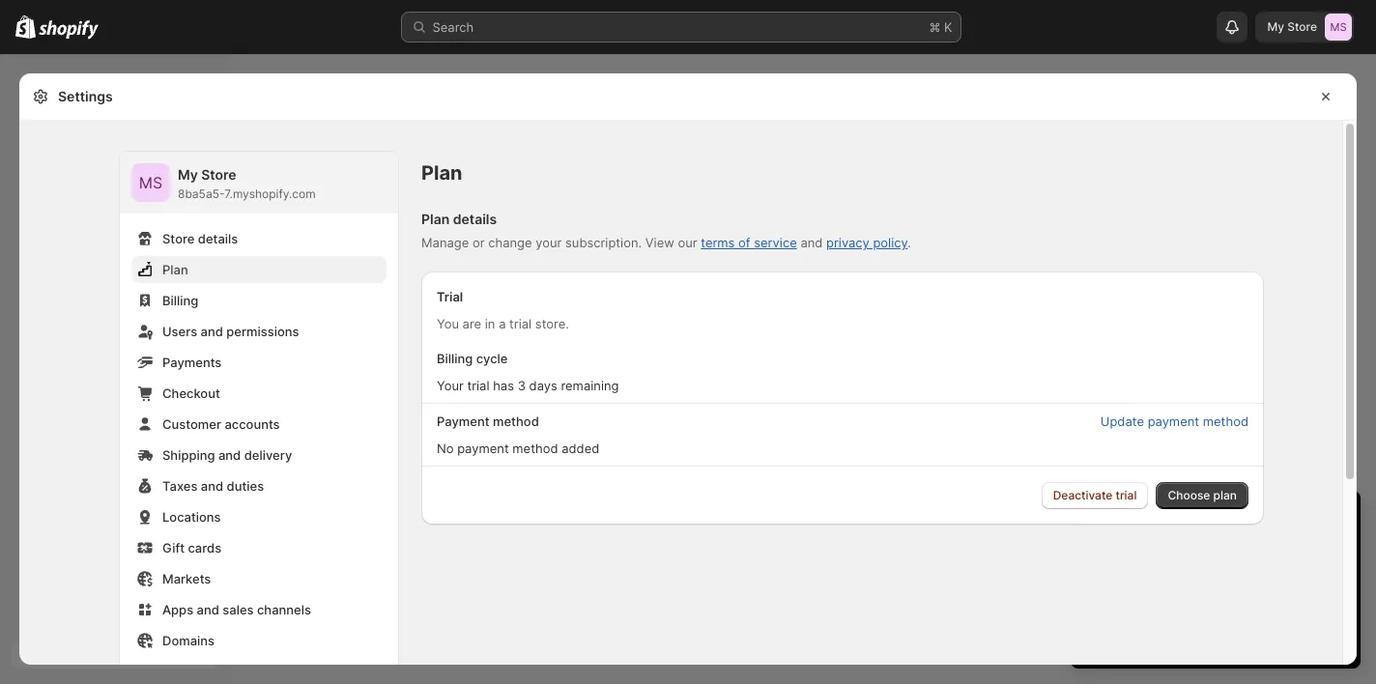 Task type: locate. For each thing, give the bounding box(es) containing it.
details for store
[[198, 231, 238, 247]]

1 customer from the top
[[162, 417, 221, 432]]

store down 8ba5a5-
[[162, 231, 195, 247]]

shipping and delivery link
[[132, 442, 387, 469]]

0 horizontal spatial your
[[536, 235, 562, 250]]

accounts
[[225, 417, 280, 432]]

0 horizontal spatial days
[[529, 378, 558, 394]]

days inside settings dialog
[[529, 378, 558, 394]]

3 inside settings dialog
[[518, 378, 526, 394]]

method up plan
[[1204, 414, 1249, 429]]

payment for update
[[1148, 414, 1200, 429]]

and right taxes
[[201, 479, 223, 494]]

your
[[437, 378, 464, 394]]

your
[[536, 235, 562, 250], [1214, 509, 1254, 532]]

payment down payment method
[[458, 441, 509, 456]]

1 vertical spatial my
[[178, 166, 198, 183]]

trial right deactivate
[[1116, 488, 1138, 503]]

1 vertical spatial in
[[1193, 509, 1209, 532]]

dialog
[[1365, 73, 1377, 685]]

payment
[[437, 414, 490, 429]]

details inside plan details manage or change your subscription. view our terms of service and privacy policy .
[[453, 211, 497, 227]]

and right the 'users'
[[201, 324, 223, 339]]

billing inside shop settings menu element
[[162, 293, 198, 308]]

plan link
[[132, 256, 387, 283]]

shop settings menu element
[[120, 152, 398, 685]]

0 vertical spatial 3
[[518, 378, 526, 394]]

choose plan
[[1168, 488, 1238, 503]]

days left left
[[1108, 509, 1152, 532]]

or
[[473, 235, 485, 250]]

my inside my store 8ba5a5-7.myshopify.com
[[178, 166, 198, 183]]

0 vertical spatial payment
[[1148, 414, 1200, 429]]

0 vertical spatial details
[[453, 211, 497, 227]]

plan
[[1214, 488, 1238, 503]]

method left added
[[513, 441, 558, 456]]

0 horizontal spatial store
[[162, 231, 195, 247]]

store up 8ba5a5-
[[201, 166, 237, 183]]

manage
[[422, 235, 469, 250]]

1 vertical spatial 3
[[1091, 509, 1103, 532]]

your right change
[[536, 235, 562, 250]]

left
[[1157, 509, 1187, 532]]

2 vertical spatial plan
[[162, 262, 188, 278]]

taxes
[[162, 479, 198, 494]]

billing up your
[[437, 351, 473, 366]]

shipping and delivery
[[162, 448, 292, 463]]

1 horizontal spatial your
[[1214, 509, 1254, 532]]

0 horizontal spatial in
[[485, 316, 496, 332]]

my for my store
[[1268, 19, 1285, 34]]

0 horizontal spatial payment
[[458, 441, 509, 456]]

k
[[945, 19, 953, 35]]

1 horizontal spatial 3
[[1091, 509, 1103, 532]]

1 vertical spatial store
[[201, 166, 237, 183]]

subscription.
[[566, 235, 642, 250]]

2 horizontal spatial store
[[1288, 19, 1318, 34]]

my store image
[[132, 163, 170, 202]]

payment right update on the right bottom
[[1148, 414, 1200, 429]]

1 horizontal spatial payment
[[1148, 414, 1200, 429]]

details up or at the left
[[453, 211, 497, 227]]

0 horizontal spatial billing
[[162, 293, 198, 308]]

0 vertical spatial store
[[1288, 19, 1318, 34]]

store.
[[536, 316, 569, 332]]

3
[[518, 378, 526, 394], [1091, 509, 1103, 532]]

customer down domains
[[162, 664, 221, 680]]

customer accounts
[[162, 417, 280, 432]]

and
[[801, 235, 823, 250], [201, 324, 223, 339], [218, 448, 241, 463], [201, 479, 223, 494], [197, 602, 219, 618]]

customer
[[162, 417, 221, 432], [162, 664, 221, 680]]

1 vertical spatial details
[[198, 231, 238, 247]]

and inside "link"
[[201, 479, 223, 494]]

1 horizontal spatial in
[[1193, 509, 1209, 532]]

0 horizontal spatial 3
[[518, 378, 526, 394]]

7.myshopify.com
[[225, 187, 316, 201]]

2 customer from the top
[[162, 664, 221, 680]]

1 horizontal spatial my
[[1268, 19, 1285, 34]]

customer events
[[162, 664, 265, 680]]

store inside my store 8ba5a5-7.myshopify.com
[[201, 166, 237, 183]]

and for sales
[[197, 602, 219, 618]]

privacy
[[827, 235, 870, 250]]

days
[[529, 378, 558, 394], [1108, 509, 1152, 532]]

1 vertical spatial your
[[1214, 509, 1254, 532]]

billing for billing
[[162, 293, 198, 308]]

3 right the has
[[518, 378, 526, 394]]

⌘
[[930, 19, 941, 35]]

payments link
[[132, 349, 387, 376]]

0 horizontal spatial details
[[198, 231, 238, 247]]

details inside shop settings menu element
[[198, 231, 238, 247]]

details
[[453, 211, 497, 227], [198, 231, 238, 247]]

your inside 'dropdown button'
[[1214, 509, 1254, 532]]

your inside plan details manage or change your subscription. view our terms of service and privacy policy .
[[536, 235, 562, 250]]

our
[[678, 235, 698, 250]]

in inside 'dropdown button'
[[1193, 509, 1209, 532]]

in
[[485, 316, 496, 332], [1193, 509, 1209, 532]]

your trial has 3 days remaining
[[437, 378, 619, 394]]

store
[[1288, 19, 1318, 34], [201, 166, 237, 183], [162, 231, 195, 247]]

payment for no
[[458, 441, 509, 456]]

and for permissions
[[201, 324, 223, 339]]

locations link
[[132, 504, 387, 531]]

shopify image
[[15, 15, 36, 39]]

in down choose plan
[[1193, 509, 1209, 532]]

markets
[[162, 571, 211, 587]]

billing up the 'users'
[[162, 293, 198, 308]]

0 vertical spatial your
[[536, 235, 562, 250]]

1 vertical spatial days
[[1108, 509, 1152, 532]]

cards
[[188, 541, 222, 556]]

terms of service link
[[701, 235, 797, 250]]

in inside dialog
[[485, 316, 496, 332]]

plan details manage or change your subscription. view our terms of service and privacy policy .
[[422, 211, 912, 250]]

details down 8ba5a5-
[[198, 231, 238, 247]]

customer down checkout
[[162, 417, 221, 432]]

in left a
[[485, 316, 496, 332]]

0 vertical spatial my
[[1268, 19, 1285, 34]]

trial right choose plan link
[[1260, 509, 1294, 532]]

privacy policy link
[[827, 235, 908, 250]]

customer events link
[[132, 658, 387, 685]]

1 horizontal spatial store
[[201, 166, 237, 183]]

and for delivery
[[218, 448, 241, 463]]

trial
[[437, 289, 463, 305]]

my up 8ba5a5-
[[178, 166, 198, 183]]

0 vertical spatial in
[[485, 316, 496, 332]]

billing link
[[132, 287, 387, 314]]

days inside 'dropdown button'
[[1108, 509, 1152, 532]]

and right service
[[801, 235, 823, 250]]

3 days left in your trial
[[1091, 509, 1294, 532]]

method up no payment method added
[[493, 414, 539, 429]]

1 vertical spatial payment
[[458, 441, 509, 456]]

my left my store icon
[[1268, 19, 1285, 34]]

days right the has
[[529, 378, 558, 394]]

method
[[493, 414, 539, 429], [1204, 414, 1249, 429], [513, 441, 558, 456]]

3 down deactivate trial
[[1091, 509, 1103, 532]]

1 horizontal spatial details
[[453, 211, 497, 227]]

and inside plan details manage or change your subscription. view our terms of service and privacy policy .
[[801, 235, 823, 250]]

0 vertical spatial days
[[529, 378, 558, 394]]

0 horizontal spatial my
[[178, 166, 198, 183]]

2 vertical spatial store
[[162, 231, 195, 247]]

store left my store icon
[[1288, 19, 1318, 34]]

3 days left in your trial button
[[1071, 491, 1361, 532]]

sales
[[223, 602, 254, 618]]

1 vertical spatial billing
[[437, 351, 473, 366]]

method for update payment method
[[1204, 414, 1249, 429]]

shopify image
[[39, 20, 99, 39]]

1 vertical spatial plan
[[422, 211, 450, 227]]

your down plan
[[1214, 509, 1254, 532]]

plan
[[422, 161, 463, 185], [422, 211, 450, 227], [162, 262, 188, 278]]

0 vertical spatial billing
[[162, 293, 198, 308]]

1 horizontal spatial days
[[1108, 509, 1152, 532]]

and right the apps
[[197, 602, 219, 618]]

trial
[[510, 316, 532, 332], [467, 378, 490, 394], [1116, 488, 1138, 503], [1260, 509, 1294, 532]]

1 horizontal spatial billing
[[437, 351, 473, 366]]

domains
[[162, 633, 215, 649]]

method for no payment method added
[[513, 441, 558, 456]]

trial left the has
[[467, 378, 490, 394]]

0 vertical spatial customer
[[162, 417, 221, 432]]

and down customer accounts on the bottom
[[218, 448, 241, 463]]

payment
[[1148, 414, 1200, 429], [458, 441, 509, 456]]

1 vertical spatial customer
[[162, 664, 221, 680]]

my
[[1268, 19, 1285, 34], [178, 166, 198, 183]]



Task type: vqa. For each thing, say whether or not it's contained in the screenshot.
Checkout
yes



Task type: describe. For each thing, give the bounding box(es) containing it.
store details
[[162, 231, 238, 247]]

store for my store
[[1288, 19, 1318, 34]]

3 days left in your trial element
[[1071, 541, 1361, 669]]

events
[[225, 664, 265, 680]]

update
[[1101, 414, 1145, 429]]

users
[[162, 324, 197, 339]]

deactivate trial button
[[1042, 483, 1149, 510]]

gift cards link
[[132, 535, 387, 562]]

plan inside shop settings menu element
[[162, 262, 188, 278]]

my store 8ba5a5-7.myshopify.com
[[178, 166, 316, 201]]

apps and sales channels
[[162, 602, 311, 618]]

my store
[[1268, 19, 1318, 34]]

remaining
[[561, 378, 619, 394]]

terms
[[701, 235, 735, 250]]

checkout
[[162, 386, 220, 401]]

payment method
[[437, 414, 539, 429]]

details for plan
[[453, 211, 497, 227]]

of
[[739, 235, 751, 250]]

plan inside plan details manage or change your subscription. view our terms of service and privacy policy .
[[422, 211, 450, 227]]

locations
[[162, 510, 221, 525]]

a
[[499, 316, 506, 332]]

choose plan link
[[1157, 483, 1249, 510]]

update payment method link
[[1090, 408, 1261, 435]]

⌘ k
[[930, 19, 953, 35]]

my store image
[[1326, 14, 1353, 41]]

apps and sales channels link
[[132, 597, 387, 624]]

my for my store 8ba5a5-7.myshopify.com
[[178, 166, 198, 183]]

taxes and duties link
[[132, 473, 387, 500]]

checkout link
[[132, 380, 387, 407]]

users and permissions link
[[132, 318, 387, 345]]

store details link
[[132, 225, 387, 252]]

policy
[[874, 235, 908, 250]]

0 vertical spatial plan
[[422, 161, 463, 185]]

view
[[646, 235, 675, 250]]

trial right a
[[510, 316, 532, 332]]

you are in a trial store.
[[437, 316, 569, 332]]

update payment method
[[1101, 414, 1249, 429]]

gift cards
[[162, 541, 222, 556]]

has
[[493, 378, 514, 394]]

search
[[433, 19, 474, 35]]

users and permissions
[[162, 324, 299, 339]]

choose
[[1168, 488, 1211, 503]]

added
[[562, 441, 600, 456]]

no
[[437, 441, 454, 456]]

deactivate
[[1054, 488, 1113, 503]]

billing for billing cycle
[[437, 351, 473, 366]]

customer accounts link
[[132, 411, 387, 438]]

payments
[[162, 355, 222, 370]]

domains link
[[132, 628, 387, 655]]

channels
[[257, 602, 311, 618]]

ms button
[[132, 163, 170, 202]]

customer for customer events
[[162, 664, 221, 680]]

and for duties
[[201, 479, 223, 494]]

shipping
[[162, 448, 215, 463]]

settings
[[58, 88, 113, 104]]

are
[[463, 316, 482, 332]]

delivery
[[244, 448, 292, 463]]

service
[[754, 235, 797, 250]]

.
[[908, 235, 912, 250]]

trial inside 'dropdown button'
[[1260, 509, 1294, 532]]

apps
[[162, 602, 193, 618]]

change
[[489, 235, 532, 250]]

store for my store 8ba5a5-7.myshopify.com
[[201, 166, 237, 183]]

trial inside button
[[1116, 488, 1138, 503]]

gift
[[162, 541, 185, 556]]

cycle
[[476, 351, 508, 366]]

taxes and duties
[[162, 479, 264, 494]]

no payment method added
[[437, 441, 600, 456]]

duties
[[227, 479, 264, 494]]

markets link
[[132, 566, 387, 593]]

3 inside 3 days left in your trial 'dropdown button'
[[1091, 509, 1103, 532]]

billing cycle
[[437, 351, 508, 366]]

permissions
[[227, 324, 299, 339]]

customer for customer accounts
[[162, 417, 221, 432]]

8ba5a5-
[[178, 187, 225, 201]]

you
[[437, 316, 459, 332]]

deactivate trial
[[1054, 488, 1138, 503]]

settings dialog
[[19, 73, 1358, 685]]



